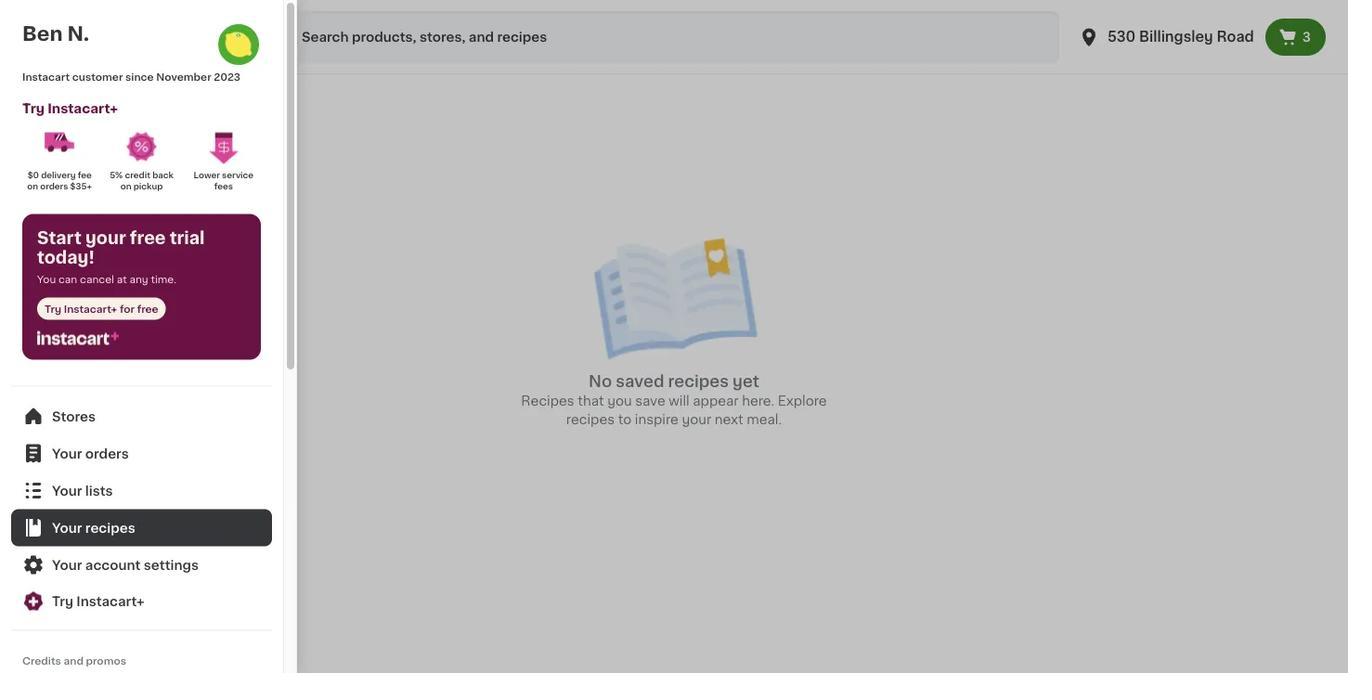 Task type: describe. For each thing, give the bounding box(es) containing it.
your recipes inside your recipes link
[[52, 521, 135, 534]]

credits and promos
[[22, 656, 126, 666]]

try instacart+ link
[[11, 584, 272, 619]]

0 vertical spatial try instacart+
[[22, 102, 118, 115]]

recipes down that
[[566, 413, 615, 426]]

service
[[222, 171, 254, 179]]

will
[[669, 394, 690, 407]]

and
[[64, 656, 83, 666]]

orders inside $0 delivery fee on orders $35+
[[40, 182, 68, 190]]

2 vertical spatial instacart+
[[76, 595, 145, 608]]

lower service fees
[[194, 171, 256, 190]]

1 your from the top
[[52, 113, 117, 139]]

1 vertical spatial free
[[137, 304, 158, 314]]

instacart
[[22, 72, 70, 82]]

november
[[156, 72, 211, 82]]

back
[[152, 171, 174, 179]]

on for 5%
[[120, 182, 131, 190]]

ben n. image
[[216, 22, 261, 67]]

next
[[715, 413, 744, 426]]

your for your lists link
[[52, 484, 82, 497]]

try for you can cancel at any time.
[[45, 304, 61, 314]]

any
[[129, 274, 148, 284]]

credits
[[22, 656, 61, 666]]

explore
[[778, 394, 827, 407]]

ben n.
[[22, 24, 89, 43]]

time.
[[151, 274, 177, 284]]

stores
[[52, 410, 96, 423]]

3
[[1303, 31, 1311, 44]]

your account settings
[[52, 559, 199, 572]]

your for your orders link
[[52, 447, 82, 460]]

ordered
[[126, 169, 182, 182]]

ben
[[22, 24, 63, 43]]

n.
[[67, 24, 89, 43]]

no saved recipes yet recipes that you save will appear here. explore recipes to inspire your next meal.
[[521, 373, 827, 426]]

3 button
[[1266, 19, 1326, 56]]

$0 delivery fee on orders $35+
[[27, 171, 94, 190]]

2023
[[214, 72, 241, 82]]

$0
[[28, 171, 39, 179]]

your lists
[[52, 484, 113, 497]]

to
[[618, 413, 632, 426]]

saved
[[616, 373, 664, 389]]

2 vertical spatial try
[[52, 595, 73, 608]]

5%
[[110, 171, 123, 179]]

settings
[[144, 559, 199, 572]]

can
[[59, 274, 77, 284]]

stores link
[[11, 398, 272, 435]]

meal.
[[747, 413, 782, 426]]

your orders
[[52, 447, 129, 460]]

instacart customer since november 2023
[[22, 72, 241, 82]]

your account settings link
[[11, 547, 272, 584]]

delivery
[[41, 171, 76, 179]]

recipes
[[521, 394, 575, 407]]

you
[[37, 274, 56, 284]]

your recipes link
[[11, 509, 272, 547]]

lower
[[194, 171, 220, 179]]

no
[[589, 373, 612, 389]]



Task type: locate. For each thing, give the bounding box(es) containing it.
all
[[71, 169, 87, 182]]

your down your lists
[[52, 521, 82, 534]]

free inside start your free trial today! you can cancel at any time.
[[130, 230, 166, 247]]

fees
[[214, 182, 233, 190]]

2 your recipes from the top
[[52, 521, 135, 534]]

your left lists
[[52, 484, 82, 497]]

instacart+
[[48, 102, 118, 115], [64, 304, 117, 314], [76, 595, 145, 608]]

recipes
[[123, 113, 230, 139], [668, 373, 729, 389], [566, 413, 615, 426], [85, 521, 135, 534]]

since
[[125, 72, 154, 82]]

0 horizontal spatial orders
[[40, 182, 68, 190]]

1 horizontal spatial your
[[682, 413, 712, 426]]

free left trial
[[130, 230, 166, 247]]

on for $0
[[27, 182, 38, 190]]

1 your recipes from the top
[[52, 113, 230, 139]]

your for the your account settings 'link'
[[52, 559, 82, 572]]

start your free trial today! you can cancel at any time.
[[37, 230, 205, 284]]

orders up lists
[[85, 447, 129, 460]]

1 horizontal spatial orders
[[85, 447, 129, 460]]

at
[[117, 274, 127, 284]]

0 horizontal spatial your
[[85, 230, 126, 247]]

your recipes up credit at the left
[[52, 113, 230, 139]]

try instacart+ image
[[22, 590, 45, 612]]

0 vertical spatial your recipes
[[52, 113, 230, 139]]

try instacart+ for free
[[45, 304, 158, 314]]

your up cancel
[[85, 230, 126, 247]]

customer
[[72, 72, 123, 82]]

try for instacart customer since november 2023
[[22, 102, 44, 115]]

1 vertical spatial your
[[682, 413, 712, 426]]

1 vertical spatial try
[[45, 304, 61, 314]]

here.
[[742, 394, 775, 407]]

0 horizontal spatial on
[[27, 182, 38, 190]]

your recipes down lists
[[52, 521, 135, 534]]

on inside $0 delivery fee on orders $35+
[[27, 182, 38, 190]]

recipes up account
[[85, 521, 135, 534]]

appear
[[693, 394, 739, 407]]

trial
[[170, 230, 205, 247]]

$35+
[[70, 182, 92, 190]]

save
[[635, 394, 666, 407]]

1 on from the left
[[27, 182, 38, 190]]

instacart+ for you can cancel at any time.
[[64, 304, 117, 314]]

start
[[37, 230, 82, 247]]

your left account
[[52, 559, 82, 572]]

on down $0
[[27, 182, 38, 190]]

pickup
[[133, 182, 163, 190]]

instacart+ down customer
[[48, 102, 118, 115]]

try down you
[[45, 304, 61, 314]]

4 your from the top
[[52, 521, 82, 534]]

yet
[[733, 373, 760, 389]]

credit
[[125, 171, 150, 179]]

account
[[85, 559, 141, 572]]

orders down delivery
[[40, 182, 68, 190]]

1 vertical spatial instacart+
[[64, 304, 117, 314]]

your for your recipes link
[[52, 521, 82, 534]]

0 vertical spatial try
[[22, 102, 44, 115]]

5 your from the top
[[52, 559, 82, 572]]

recipes up appear
[[668, 373, 729, 389]]

lists
[[85, 484, 113, 497]]

on
[[27, 182, 38, 190], [120, 182, 131, 190]]

instacart plus image
[[37, 331, 119, 345]]

3 your from the top
[[52, 484, 82, 497]]

filters option group
[[52, 159, 270, 193]]

cancel
[[80, 274, 114, 284]]

try instacart+ down "instacart"
[[22, 102, 118, 115]]

your inside 'link'
[[52, 559, 82, 572]]

1 vertical spatial try instacart+
[[52, 595, 145, 608]]

2 on from the left
[[120, 182, 131, 190]]

1 vertical spatial your recipes
[[52, 521, 135, 534]]

your down stores
[[52, 447, 82, 460]]

recipes down november
[[123, 113, 230, 139]]

0 vertical spatial instacart+
[[48, 102, 118, 115]]

that
[[578, 394, 604, 407]]

instacart+ for instacart customer since november 2023
[[48, 102, 118, 115]]

your lists link
[[11, 472, 272, 509]]

1 vertical spatial orders
[[85, 447, 129, 460]]

your down will
[[682, 413, 712, 426]]

saved
[[216, 169, 257, 182]]

try instacart+
[[22, 102, 118, 115], [52, 595, 145, 608]]

try right "try instacart+" icon
[[52, 595, 73, 608]]

0 vertical spatial your
[[85, 230, 126, 247]]

on down the 5%
[[120, 182, 131, 190]]

your recipes
[[52, 113, 230, 139], [52, 521, 135, 534]]

inspire
[[635, 413, 679, 426]]

fee
[[78, 171, 92, 179]]

your orders link
[[11, 435, 272, 472]]

your inside no saved recipes yet recipes that you save will appear here. explore recipes to inspire your next meal.
[[682, 413, 712, 426]]

on inside 5% credit back on pickup
[[120, 182, 131, 190]]

your
[[85, 230, 126, 247], [682, 413, 712, 426]]

your
[[52, 113, 117, 139], [52, 447, 82, 460], [52, 484, 82, 497], [52, 521, 82, 534], [52, 559, 82, 572]]

your up fee
[[52, 113, 117, 139]]

your inside start your free trial today! you can cancel at any time.
[[85, 230, 126, 247]]

try instacart+ down account
[[52, 595, 145, 608]]

you
[[608, 394, 632, 407]]

instacart+ down account
[[76, 595, 145, 608]]

free right for
[[137, 304, 158, 314]]

promos
[[86, 656, 126, 666]]

2 your from the top
[[52, 447, 82, 460]]

instacart logo image
[[63, 26, 175, 48]]

free
[[130, 230, 166, 247], [137, 304, 158, 314]]

for
[[120, 304, 135, 314]]

0 vertical spatial orders
[[40, 182, 68, 190]]

today!
[[37, 250, 95, 266]]

recipes inside your recipes link
[[85, 521, 135, 534]]

instacart+ down cancel
[[64, 304, 117, 314]]

1 horizontal spatial on
[[120, 182, 131, 190]]

0 vertical spatial free
[[130, 230, 166, 247]]

orders
[[40, 182, 68, 190], [85, 447, 129, 460]]

try
[[22, 102, 44, 115], [45, 304, 61, 314], [52, 595, 73, 608]]

5% credit back on pickup
[[110, 171, 176, 190]]

try down "instacart"
[[22, 102, 44, 115]]



Task type: vqa. For each thing, say whether or not it's contained in the screenshot.
guarantee
no



